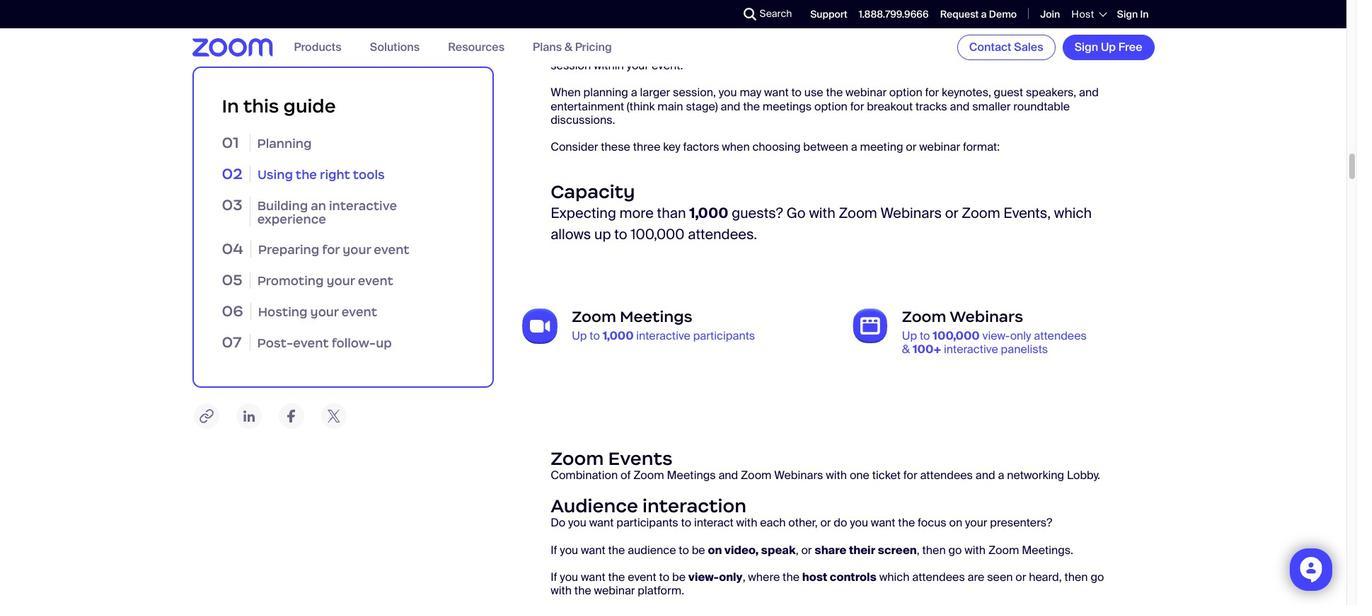 Task type: describe. For each thing, give the bounding box(es) containing it.
plans & pricing
[[533, 40, 612, 55]]

to right audience
[[679, 543, 689, 558]]

0 vertical spatial use
[[658, 17, 677, 32]]

search
[[760, 7, 792, 20]]

your up promoting your event
[[343, 242, 371, 258]]

2 horizontal spatial ,
[[917, 543, 920, 558]]

building
[[258, 198, 308, 214]]

when planning a larger session, you may want to use the webinar option for keynotes, guest speakers, and entertainment (think main stage) and the meetings option for breakout tracks and smaller roundtable discussions.
[[551, 85, 1099, 127]]

sign up free
[[1075, 40, 1143, 55]]

which inside for an individual session is an important choice. the right solution will allow you to design an experience that meets your objectives and ultimately results in a successful event. zoom events users can easily choose which one to use for an individual session within your event.
[[901, 44, 931, 59]]

tracks
[[916, 99, 948, 114]]

allow
[[703, 31, 729, 46]]

events inside for an individual session is an important choice. the right solution will allow you to design an experience that meets your objectives and ultimately results in a successful event. zoom events users can easily choose which one to use for an individual session within your event.
[[736, 44, 771, 59]]

05
[[222, 271, 243, 290]]

expecting more than 1,000
[[551, 204, 729, 222]]

for left keynotes,
[[926, 85, 940, 100]]

your right focus
[[966, 516, 988, 531]]

up inside guests? go with zoom webinars or zoom events, which allows up to 100,000 attendees.
[[595, 225, 611, 244]]

2 horizontal spatial up
[[1102, 40, 1117, 55]]

solution
[[640, 31, 681, 46]]

follow-
[[332, 336, 376, 351]]

event. down solution
[[652, 58, 684, 73]]

for down is
[[991, 44, 1005, 59]]

when
[[722, 140, 750, 154]]

speak
[[762, 543, 796, 558]]

webinar for or
[[920, 140, 961, 154]]

support
[[811, 8, 848, 20]]

meetings.
[[1022, 543, 1074, 558]]

for an individual session is an important choice. the right solution will allow you to design an experience that meets your objectives and ultimately results in a successful event. zoom events users can easily choose which one to use for an individual session within your event.
[[551, 17, 1093, 73]]

up to 100,000
[[903, 329, 980, 343]]

if for if you want the event to be
[[551, 570, 558, 585]]

or inside guests? go with zoom webinars or zoom events, which allows up to 100,000 attendees.
[[946, 204, 959, 222]]

larger
[[640, 85, 671, 100]]

interactive inside building an interactive experience
[[329, 198, 397, 214]]

between
[[804, 140, 849, 154]]

your right within
[[627, 58, 649, 73]]

then inside which attendees are seen or heard, then go with the webinar platform.
[[1065, 570, 1089, 585]]

the
[[591, 31, 611, 46]]

for inside zoom events combination of zoom meetings and zoom webinars with one ticket for attendees and a networking lobby.
[[904, 468, 918, 483]]

capacity
[[551, 181, 636, 203]]

focus
[[918, 516, 947, 531]]

platform.
[[638, 584, 685, 599]]

1 horizontal spatial individual
[[1023, 44, 1073, 59]]

sign for sign up free
[[1075, 40, 1099, 55]]

only inside view-only attendees &
[[1011, 329, 1032, 343]]

0 horizontal spatial ,
[[743, 570, 746, 585]]

0 vertical spatial in
[[1141, 8, 1149, 20]]

(think
[[627, 99, 655, 114]]

important
[[1017, 17, 1068, 32]]

to left design
[[753, 31, 763, 46]]

linkedin image
[[235, 402, 263, 431]]

event. left allow
[[669, 44, 700, 59]]

contact
[[970, 40, 1012, 55]]

with inside which attendees are seen or heard, then go with the webinar platform.
[[551, 584, 572, 599]]

& inside view-only attendees &
[[903, 342, 911, 357]]

view-only attendees &
[[903, 329, 1087, 357]]

contact sales
[[970, 40, 1044, 55]]

events,
[[1004, 204, 1051, 222]]

interaction
[[643, 495, 747, 517]]

meetings for events
[[667, 468, 716, 483]]

successful
[[610, 44, 666, 59]]

to inside the zoom meetings up to 1,000 interactive participants
[[590, 329, 600, 343]]

1 vertical spatial right
[[320, 167, 350, 183]]

with left each
[[737, 516, 758, 531]]

0 horizontal spatial participants
[[617, 516, 679, 531]]

design
[[766, 31, 801, 46]]

to inside guests? go with zoom webinars or zoom events, which allows up to 100,000 attendees.
[[615, 225, 628, 244]]

host
[[803, 570, 828, 585]]

sign for sign in
[[1118, 8, 1139, 20]]

combination
[[551, 468, 618, 483]]

zoom logo image
[[192, 38, 273, 56]]

1 vertical spatial session
[[551, 58, 591, 73]]

if you want the event to be view-only , where the host controls
[[551, 570, 877, 585]]

which attendees are seen or heard, then go with the webinar platform.
[[551, 570, 1105, 599]]

session,
[[673, 85, 717, 100]]

with inside zoom events combination of zoom meetings and zoom webinars with one ticket for attendees and a networking lobby.
[[826, 468, 848, 483]]

post-event follow-up
[[257, 336, 392, 351]]

100,000 inside guests? go with zoom webinars or zoom events, which allows up to 100,000 attendees.
[[631, 225, 685, 244]]

promoting
[[257, 273, 324, 289]]

do you want participants to interact with each other, or do you want the focus on your presenters?
[[551, 516, 1053, 531]]

facebook image
[[277, 402, 306, 431]]

for up promoting your event
[[322, 242, 340, 258]]

request
[[941, 8, 979, 20]]

go inside which attendees are seen or heard, then go with the webinar platform.
[[1091, 570, 1105, 585]]

the inside which attendees are seen or heard, then go with the webinar platform.
[[575, 584, 592, 599]]

01
[[222, 133, 239, 152]]

users
[[774, 44, 803, 59]]

one inside for an individual session is an important choice. the right solution will allow you to design an experience that meets your objectives and ultimately results in a successful event. zoom events users can easily choose which one to use for an individual session within your event.
[[934, 44, 954, 59]]

1 vertical spatial in
[[222, 95, 239, 118]]

contact sales link
[[958, 35, 1056, 60]]

guests? go with zoom webinars or zoom events, which allows up to 100,000 attendees.
[[551, 204, 1093, 244]]

allows
[[551, 225, 591, 244]]

are
[[968, 570, 985, 585]]

planning
[[257, 136, 312, 151]]

a inside for an individual session is an important choice. the right solution will allow you to design an experience that meets your objectives and ultimately results in a successful event. zoom events users can easily choose which one to use for an individual session within your event.
[[601, 44, 607, 59]]

up inside the zoom meetings up to 1,000 interactive participants
[[572, 329, 587, 343]]

0 horizontal spatial individual
[[896, 17, 945, 32]]

1 vertical spatial view-
[[689, 570, 719, 585]]

one inside zoom events combination of zoom meetings and zoom webinars with one ticket for attendees and a networking lobby.
[[850, 468, 870, 483]]

objectives
[[965, 31, 1018, 46]]

want for other,
[[590, 516, 614, 531]]

copy link image
[[192, 402, 221, 431]]

events inside zoom events combination of zoom meetings and zoom webinars with one ticket for attendees and a networking lobby.
[[609, 447, 673, 470]]

0 horizontal spatial only
[[719, 570, 743, 585]]

02
[[222, 164, 243, 183]]

using
[[258, 167, 293, 183]]

solutions
[[370, 40, 420, 55]]

your down request
[[940, 31, 962, 46]]

choosing
[[753, 140, 801, 154]]

panelists
[[1002, 342, 1049, 357]]

seen
[[988, 570, 1013, 585]]

participants inside the zoom meetings up to 1,000 interactive participants
[[694, 329, 756, 343]]

a inside when planning a larger session, you may want to use the webinar option for keynotes, guest speakers, and entertainment (think main stage) and the meetings option for breakout tracks and smaller roundtable discussions.
[[631, 85, 638, 100]]

audience
[[551, 495, 639, 517]]

plans
[[533, 40, 562, 55]]

guest
[[994, 85, 1024, 100]]

which inside guests? go with zoom webinars or zoom events, which allows up to 100,000 attendees.
[[1055, 204, 1093, 222]]

webinar for the
[[846, 85, 887, 100]]

other,
[[789, 516, 818, 531]]

choose
[[860, 44, 898, 59]]

0 horizontal spatial option
[[815, 99, 848, 114]]

for left that
[[863, 17, 877, 32]]

social sharing element
[[192, 402, 494, 431]]

in this guide
[[222, 95, 336, 118]]

smaller
[[973, 99, 1011, 114]]

meetings
[[763, 99, 812, 114]]

their
[[850, 543, 876, 558]]

three
[[633, 140, 661, 154]]

0 horizontal spatial on
[[708, 543, 722, 558]]

1,000 inside the zoom meetings up to 1,000 interactive participants
[[603, 329, 634, 343]]

to inside when planning a larger session, you may want to use the webinar option for keynotes, guest speakers, and entertainment (think main stage) and the meetings option for breakout tracks and smaller roundtable discussions.
[[792, 85, 802, 100]]

100+
[[913, 342, 942, 357]]

host button
[[1072, 8, 1106, 20]]

each
[[761, 516, 786, 531]]

1 horizontal spatial ,
[[796, 543, 799, 558]]

sign in link
[[1118, 8, 1149, 20]]

factors
[[684, 140, 720, 154]]

zoom webinars link
[[778, 17, 861, 32]]

promoting your event
[[257, 273, 394, 289]]

if you want the audience to be on video, speak , or share their screen , then go with zoom meetings.
[[551, 543, 1074, 558]]

attendees inside which attendees are seen or heard, then go with the webinar platform.
[[913, 570, 966, 585]]

use inside when planning a larger session, you may want to use the webinar option for keynotes, guest speakers, and entertainment (think main stage) and the meetings option for breakout tracks and smaller roundtable discussions.
[[805, 85, 824, 100]]

to down audience
[[660, 570, 670, 585]]



Task type: vqa. For each thing, say whether or not it's contained in the screenshot.
the leftmost team
no



Task type: locate. For each thing, give the bounding box(es) containing it.
1 vertical spatial participants
[[617, 516, 679, 531]]

up left free
[[1102, 40, 1117, 55]]

zoom inside for an individual session is an important choice. the right solution will allow you to design an experience that meets your objectives and ultimately results in a successful event. zoom events users can easily choose which one to use for an individual session within your event.
[[703, 44, 734, 59]]

webinars image
[[853, 309, 888, 343]]

choice.
[[551, 31, 589, 46]]

or inside which attendees are seen or heard, then go with the webinar platform.
[[1016, 570, 1027, 585]]

0 horizontal spatial right
[[320, 167, 350, 183]]

1 vertical spatial 100,000
[[933, 329, 980, 343]]

view- right platform.
[[689, 570, 719, 585]]

0 horizontal spatial events
[[609, 447, 673, 470]]

1 vertical spatial one
[[850, 468, 870, 483]]

, down focus
[[917, 543, 920, 558]]

webinars inside guests? go with zoom webinars or zoom events, which allows up to 100,000 attendees.
[[881, 204, 942, 222]]

0 horizontal spatial &
[[565, 40, 573, 55]]

sign up free
[[1118, 8, 1139, 20]]

deciding
[[551, 17, 598, 32]]

1 horizontal spatial participants
[[694, 329, 756, 343]]

events up audience interaction
[[609, 447, 673, 470]]

events left users
[[736, 44, 771, 59]]

to down more
[[615, 225, 628, 244]]

your down preparing for your event
[[327, 273, 355, 289]]

presenters?
[[991, 516, 1053, 531]]

0 vertical spatial individual
[[896, 17, 945, 32]]

1 horizontal spatial experience
[[819, 31, 878, 46]]

1 vertical spatial up
[[376, 336, 392, 351]]

with inside guests? go with zoom webinars or zoom events, which allows up to 100,000 attendees.
[[810, 204, 836, 222]]

1 horizontal spatial 100,000
[[933, 329, 980, 343]]

a left meeting
[[852, 140, 858, 154]]

webinars inside zoom events combination of zoom meetings and zoom webinars with one ticket for attendees and a networking lobby.
[[775, 468, 824, 483]]

in
[[1141, 8, 1149, 20], [222, 95, 239, 118]]

1 horizontal spatial sign
[[1118, 8, 1139, 20]]

experience inside for an individual session is an important choice. the right solution will allow you to design an experience that meets your objectives and ultimately results in a successful event. zoom events users can easily choose which one to use for an individual session within your event.
[[819, 31, 878, 46]]

want right may at the top right of the page
[[765, 85, 789, 100]]

will
[[684, 31, 700, 46]]

these
[[601, 140, 631, 154]]

1 horizontal spatial up
[[595, 225, 611, 244]]

, down do you want participants to interact with each other, or do you want the focus on your presenters?
[[796, 543, 799, 558]]

1 horizontal spatial session
[[948, 17, 988, 32]]

interact
[[694, 516, 734, 531]]

07
[[222, 333, 242, 352]]

1 horizontal spatial webinar
[[846, 85, 887, 100]]

and inside for an individual session is an important choice. the right solution will allow you to design an experience that meets your objectives and ultimately results in a successful event. zoom events users can easily choose which one to use for an individual session within your event.
[[1021, 31, 1040, 46]]

0 vertical spatial be
[[692, 543, 706, 558]]

hosting your event
[[258, 305, 377, 320]]

1.888.799.9666 link
[[859, 8, 929, 20]]

attendees inside zoom events combination of zoom meetings and zoom webinars with one ticket for attendees and a networking lobby.
[[921, 468, 974, 483]]

within
[[594, 58, 624, 73]]

zoom events combination of zoom meetings and zoom webinars with one ticket for attendees and a networking lobby.
[[551, 447, 1101, 483]]

0 vertical spatial view-
[[983, 329, 1011, 343]]

guests?
[[732, 204, 784, 222]]

webinar
[[846, 85, 887, 100], [920, 140, 961, 154], [594, 584, 635, 599]]

deciding whether to use zoom meetings or zoom webinars
[[551, 17, 861, 32]]

on right focus
[[950, 516, 963, 531]]

1 horizontal spatial be
[[692, 543, 706, 558]]

request a demo
[[941, 8, 1018, 20]]

format:
[[964, 140, 1001, 154]]

1 vertical spatial webinar
[[920, 140, 961, 154]]

0 vertical spatial which
[[901, 44, 931, 59]]

which
[[901, 44, 931, 59], [1055, 204, 1093, 222], [880, 570, 910, 585]]

03
[[222, 195, 243, 214]]

0 vertical spatial participants
[[694, 329, 756, 343]]

whether
[[600, 17, 643, 32]]

2 vertical spatial webinar
[[594, 584, 635, 599]]

1 vertical spatial then
[[1065, 570, 1089, 585]]

roundtable
[[1014, 99, 1070, 114]]

this
[[243, 95, 279, 118]]

that
[[881, 31, 901, 46]]

video,
[[725, 543, 759, 558]]

zoom webinars
[[903, 307, 1024, 326]]

100+ interactive panelists
[[913, 342, 1049, 357]]

experience inside building an interactive experience
[[258, 212, 326, 227]]

up right "zoom meetings" 'image'
[[572, 329, 587, 343]]

a left is
[[982, 8, 987, 20]]

0 vertical spatial events
[[736, 44, 771, 59]]

plans & pricing link
[[533, 40, 612, 55]]

right left tools
[[320, 167, 350, 183]]

1 vertical spatial events
[[609, 447, 673, 470]]

one left ticket
[[850, 468, 870, 483]]

keynotes,
[[942, 85, 992, 100]]

be down audience
[[673, 570, 686, 585]]

a right in
[[601, 44, 607, 59]]

0 horizontal spatial 100,000
[[631, 225, 685, 244]]

2 vertical spatial which
[[880, 570, 910, 585]]

1 vertical spatial be
[[673, 570, 686, 585]]

&
[[565, 40, 573, 55], [903, 342, 911, 357]]

& left 100+
[[903, 342, 911, 357]]

04
[[222, 239, 243, 259]]

with down do
[[551, 584, 572, 599]]

products
[[294, 40, 342, 55]]

1 vertical spatial sign
[[1075, 40, 1099, 55]]

request a demo link
[[941, 8, 1018, 20]]

webinar down choose at the right top of page
[[846, 85, 887, 100]]

1 horizontal spatial interactive
[[637, 329, 691, 343]]

0 vertical spatial sign
[[1118, 8, 1139, 20]]

which right events,
[[1055, 204, 1093, 222]]

up right webinars image
[[903, 329, 918, 343]]

0 vertical spatial if
[[551, 543, 558, 558]]

1 vertical spatial individual
[[1023, 44, 1073, 59]]

participants
[[694, 329, 756, 343], [617, 516, 679, 531]]

zoom meetings image
[[523, 309, 558, 344]]

2 horizontal spatial webinar
[[920, 140, 961, 154]]

attendees.
[[688, 225, 758, 244]]

1 if from the top
[[551, 543, 558, 558]]

go right heard,
[[1091, 570, 1105, 585]]

heard,
[[1030, 570, 1062, 585]]

0 horizontal spatial in
[[222, 95, 239, 118]]

which right that
[[901, 44, 931, 59]]

attendees
[[1035, 329, 1087, 343], [921, 468, 974, 483], [913, 570, 966, 585]]

go
[[949, 543, 962, 558], [1091, 570, 1105, 585]]

more
[[620, 204, 654, 222]]

0 horizontal spatial interactive
[[329, 198, 397, 214]]

be up if you want the event to be view-only , where the host controls at the bottom of page
[[692, 543, 706, 558]]

2 vertical spatial attendees
[[913, 570, 966, 585]]

twitter image
[[320, 402, 348, 431]]

2 horizontal spatial use
[[970, 44, 989, 59]]

easily
[[828, 44, 857, 59]]

which inside which attendees are seen or heard, then go with the webinar platform.
[[880, 570, 910, 585]]

experience down the support link
[[819, 31, 878, 46]]

on left the "video,"
[[708, 543, 722, 558]]

meetings inside the zoom meetings up to 1,000 interactive participants
[[620, 307, 693, 326]]

go right screen
[[949, 543, 962, 558]]

be for on
[[692, 543, 706, 558]]

meetings for whether
[[713, 17, 762, 32]]

discussions.
[[551, 112, 616, 127]]

0 vertical spatial go
[[949, 543, 962, 558]]

want up screen
[[871, 516, 896, 531]]

session down "plans & pricing"
[[551, 58, 591, 73]]

0 horizontal spatial experience
[[258, 212, 326, 227]]

experience up preparing
[[258, 212, 326, 227]]

0 vertical spatial then
[[923, 543, 946, 558]]

2 horizontal spatial interactive
[[945, 342, 999, 357]]

want for video,
[[581, 543, 606, 558]]

resources
[[448, 40, 505, 55]]

where
[[749, 570, 780, 585]]

to down zoom webinars on the bottom of the page
[[920, 329, 931, 343]]

breakout
[[867, 99, 913, 114]]

sign up free link
[[1063, 35, 1155, 60]]

0 vertical spatial experience
[[819, 31, 878, 46]]

1 vertical spatial attendees
[[921, 468, 974, 483]]

want for only
[[581, 570, 606, 585]]

to down users
[[792, 85, 802, 100]]

your up post-event follow-up
[[311, 305, 339, 320]]

zoom inside the zoom meetings up to 1,000 interactive participants
[[572, 307, 617, 326]]

webinar inside when planning a larger session, you may want to use the webinar option for keynotes, guest speakers, and entertainment (think main stage) and the meetings option for breakout tracks and smaller roundtable discussions.
[[846, 85, 887, 100]]

to left interact
[[681, 516, 692, 531]]

0 vertical spatial &
[[565, 40, 573, 55]]

expecting
[[551, 204, 617, 222]]

1 vertical spatial only
[[719, 570, 743, 585]]

audience interaction
[[551, 495, 747, 517]]

ultimately
[[1043, 31, 1093, 46]]

100,000 down zoom webinars on the bottom of the page
[[933, 329, 980, 343]]

if for if you want the audience to be
[[551, 543, 558, 558]]

you
[[732, 31, 750, 46], [719, 85, 737, 100], [569, 516, 587, 531], [850, 516, 869, 531], [560, 543, 579, 558], [560, 570, 579, 585]]

an
[[880, 17, 893, 32], [1002, 17, 1015, 32], [804, 31, 817, 46], [1008, 44, 1021, 59], [311, 198, 326, 214]]

0 vertical spatial only
[[1011, 329, 1032, 343]]

stage)
[[686, 99, 718, 114]]

sign
[[1118, 8, 1139, 20], [1075, 40, 1099, 55]]

1 vertical spatial on
[[708, 543, 722, 558]]

want right do
[[590, 516, 614, 531]]

with up do at right bottom
[[826, 468, 848, 483]]

individual
[[896, 17, 945, 32], [1023, 44, 1073, 59]]

1 horizontal spatial &
[[903, 342, 911, 357]]

view- down zoom webinars on the bottom of the page
[[983, 329, 1011, 343]]

then right heard,
[[1065, 570, 1089, 585]]

experience
[[819, 31, 878, 46], [258, 212, 326, 227]]

1 horizontal spatial up
[[903, 329, 918, 343]]

be for view-
[[673, 570, 686, 585]]

search image
[[744, 8, 757, 21], [744, 8, 757, 21]]

0 vertical spatial session
[[948, 17, 988, 32]]

only down the "video,"
[[719, 570, 743, 585]]

0 horizontal spatial session
[[551, 58, 591, 73]]

None search field
[[692, 3, 747, 25]]

consider
[[551, 140, 599, 154]]

0 vertical spatial 1,000
[[690, 204, 729, 222]]

1 horizontal spatial option
[[890, 85, 923, 100]]

1 vertical spatial 1,000
[[603, 329, 634, 343]]

zoom meetings up to 1,000 interactive participants
[[572, 307, 756, 343]]

preparing
[[258, 242, 319, 258]]

1 horizontal spatial use
[[805, 85, 824, 100]]

right right 'the'
[[613, 31, 637, 46]]

to right "zoom meetings" 'image'
[[590, 329, 600, 343]]

want inside when planning a larger session, you may want to use the webinar option for keynotes, guest speakers, and entertainment (think main stage) and the meetings option for breakout tracks and smaller roundtable discussions.
[[765, 85, 789, 100]]

one down request
[[934, 44, 954, 59]]

use inside for an individual session is an important choice. the right solution will allow you to design an experience that meets your objectives and ultimately results in a successful event. zoom events users can easily choose which one to use for an individual session within your event.
[[970, 44, 989, 59]]

may
[[740, 85, 762, 100]]

1 vertical spatial meetings
[[620, 307, 693, 326]]

0 horizontal spatial be
[[673, 570, 686, 585]]

1 horizontal spatial events
[[736, 44, 771, 59]]

session
[[948, 17, 988, 32], [551, 58, 591, 73]]

attendees inside view-only attendees &
[[1035, 329, 1087, 343]]

webinars
[[812, 17, 861, 32], [881, 204, 942, 222], [950, 307, 1024, 326], [775, 468, 824, 483]]

join
[[1041, 8, 1061, 20]]

1 horizontal spatial 1,000
[[690, 204, 729, 222]]

an inside building an interactive experience
[[311, 198, 326, 214]]

0 horizontal spatial webinar
[[594, 584, 635, 599]]

for right ticket
[[904, 468, 918, 483]]

consider these three key factors when choosing between a meeting or webinar format:
[[551, 140, 1001, 154]]

06
[[222, 302, 243, 321]]

to left contact on the top right of page
[[957, 44, 967, 59]]

& right the plans
[[565, 40, 573, 55]]

controls
[[830, 570, 877, 585]]

0 vertical spatial on
[[950, 516, 963, 531]]

interactive inside the zoom meetings up to 1,000 interactive participants
[[637, 329, 691, 343]]

0 horizontal spatial use
[[658, 17, 677, 32]]

option up between
[[815, 99, 848, 114]]

2 if from the top
[[551, 570, 558, 585]]

solutions button
[[370, 40, 420, 55]]

1 vertical spatial which
[[1055, 204, 1093, 222]]

entertainment
[[551, 99, 625, 114]]

0 vertical spatial right
[[613, 31, 637, 46]]

a left larger
[[631, 85, 638, 100]]

view- inside view-only attendees &
[[983, 329, 1011, 343]]

in up free
[[1141, 8, 1149, 20]]

, left where
[[743, 570, 746, 585]]

0 horizontal spatial then
[[923, 543, 946, 558]]

to right whether
[[645, 17, 656, 32]]

use
[[658, 17, 677, 32], [970, 44, 989, 59], [805, 85, 824, 100]]

up
[[595, 225, 611, 244], [376, 336, 392, 351]]

guide
[[284, 95, 336, 118]]

sales
[[1015, 40, 1044, 55]]

want left platform.
[[581, 570, 606, 585]]

then down focus
[[923, 543, 946, 558]]

session left is
[[948, 17, 988, 32]]

meetings inside zoom events combination of zoom meetings and zoom webinars with one ticket for attendees and a networking lobby.
[[667, 468, 716, 483]]

only down zoom webinars on the bottom of the page
[[1011, 329, 1032, 343]]

a
[[982, 8, 987, 20], [601, 44, 607, 59], [631, 85, 638, 100], [852, 140, 858, 154], [999, 468, 1005, 483]]

and
[[1021, 31, 1040, 46], [1080, 85, 1099, 100], [721, 99, 741, 114], [951, 99, 970, 114], [719, 468, 739, 483], [976, 468, 996, 483]]

when
[[551, 85, 581, 100]]

post-
[[257, 336, 293, 351]]

with up 'are'
[[965, 543, 986, 558]]

you inside when planning a larger session, you may want to use the webinar option for keynotes, guest speakers, and entertainment (think main stage) and the meetings option for breakout tracks and smaller roundtable discussions.
[[719, 85, 737, 100]]

webinar down tracks
[[920, 140, 961, 154]]

100,000 down than
[[631, 225, 685, 244]]

0 horizontal spatial sign
[[1075, 40, 1099, 55]]

1 horizontal spatial view-
[[983, 329, 1011, 343]]

1 horizontal spatial on
[[950, 516, 963, 531]]

a inside zoom events combination of zoom meetings and zoom webinars with one ticket for attendees and a networking lobby.
[[999, 468, 1005, 483]]

1 vertical spatial if
[[551, 570, 558, 585]]

2 vertical spatial use
[[805, 85, 824, 100]]

0 horizontal spatial up
[[572, 329, 587, 343]]

0 vertical spatial attendees
[[1035, 329, 1087, 343]]

for left breakout
[[851, 99, 865, 114]]

1 horizontal spatial in
[[1141, 8, 1149, 20]]

0 horizontal spatial up
[[376, 336, 392, 351]]

1 vertical spatial go
[[1091, 570, 1105, 585]]

than
[[657, 204, 686, 222]]

0 vertical spatial 100,000
[[631, 225, 685, 244]]

products button
[[294, 40, 342, 55]]

with right go
[[810, 204, 836, 222]]

0 horizontal spatial 1,000
[[603, 329, 634, 343]]

you inside for an individual session is an important choice. the right solution will allow you to design an experience that meets your objectives and ultimately results in a successful event. zoom events users can easily choose which one to use for an individual session within your event.
[[732, 31, 750, 46]]

the
[[827, 85, 843, 100], [744, 99, 760, 114], [296, 167, 317, 183], [899, 516, 916, 531], [609, 543, 625, 558], [609, 570, 625, 585], [783, 570, 800, 585], [575, 584, 592, 599]]

0 horizontal spatial go
[[949, 543, 962, 558]]

using the right tools
[[258, 167, 385, 183]]

which down screen
[[880, 570, 910, 585]]

your
[[940, 31, 962, 46], [627, 58, 649, 73], [343, 242, 371, 258], [327, 273, 355, 289], [311, 305, 339, 320], [966, 516, 988, 531]]

webinar inside which attendees are seen or heard, then go with the webinar platform.
[[594, 584, 635, 599]]

right inside for an individual session is an important choice. the right solution will allow you to design an experience that meets your objectives and ultimately results in a successful event. zoom events users can easily choose which one to use for an individual session within your event.
[[613, 31, 637, 46]]

0 horizontal spatial view-
[[689, 570, 719, 585]]

1 vertical spatial &
[[903, 342, 911, 357]]

a left the networking
[[999, 468, 1005, 483]]

0 horizontal spatial one
[[850, 468, 870, 483]]

1.888.799.9666
[[859, 8, 929, 20]]

1 horizontal spatial then
[[1065, 570, 1089, 585]]

interactive
[[329, 198, 397, 214], [637, 329, 691, 343], [945, 342, 999, 357]]

sign down host popup button
[[1075, 40, 1099, 55]]

one
[[934, 44, 954, 59], [850, 468, 870, 483]]

option down choose at the right top of page
[[890, 85, 923, 100]]

0 vertical spatial up
[[595, 225, 611, 244]]

want down audience
[[581, 543, 606, 558]]

1 vertical spatial use
[[970, 44, 989, 59]]

webinar left platform.
[[594, 584, 635, 599]]

2 vertical spatial meetings
[[667, 468, 716, 483]]

in left this
[[222, 95, 239, 118]]

lobby.
[[1068, 468, 1101, 483]]

1 horizontal spatial only
[[1011, 329, 1032, 343]]

1 horizontal spatial one
[[934, 44, 954, 59]]



